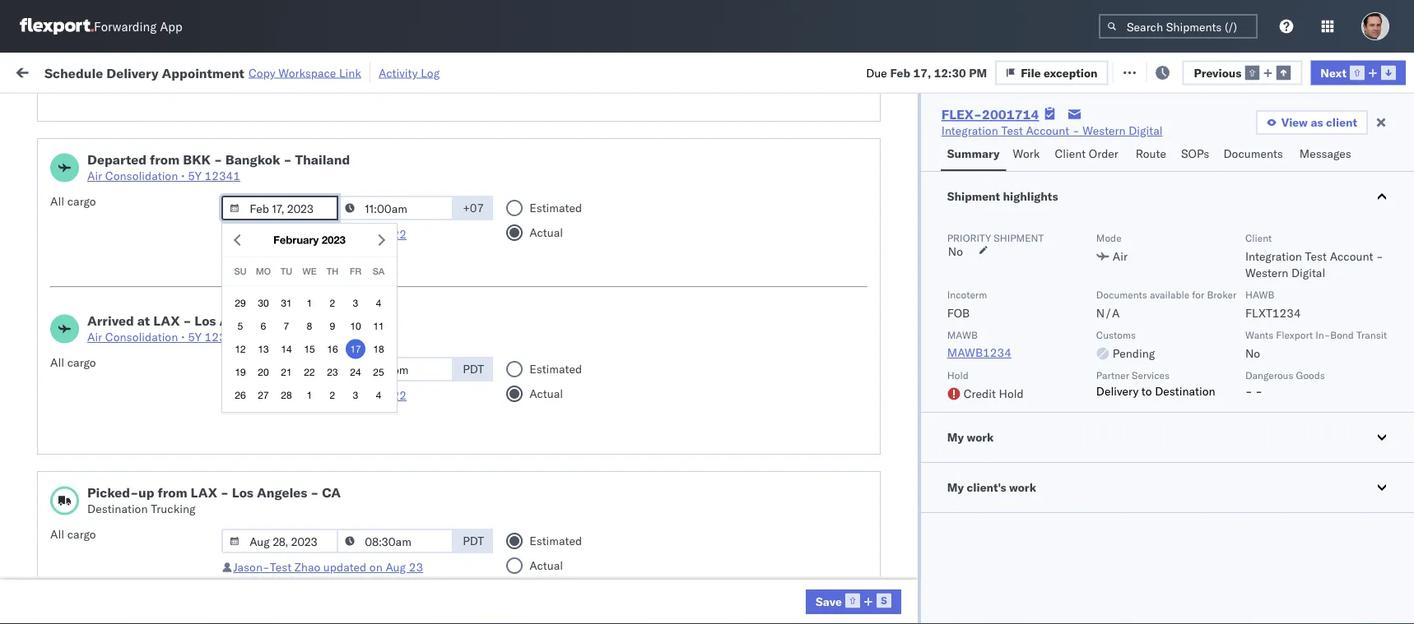 Task type: describe. For each thing, give the bounding box(es) containing it.
batch action button
[[1297, 59, 1405, 84]]

documents for documents available for broker n/a
[[1097, 289, 1148, 301]]

order
[[1089, 147, 1119, 161]]

from for schedule pickup from los angeles, ca link associated with fourth schedule pickup from los angeles, ca button from the top
[[128, 516, 152, 530]]

schedule pickup from los angeles international airport link
[[38, 117, 234, 149]]

delivery inside the partner services delivery to destination
[[1097, 385, 1139, 399]]

upload proof of delivery link
[[38, 415, 165, 431]]

confirm pickup from los angeles, ca for 9:30
[[38, 335, 215, 366]]

4 11:59 from the top
[[265, 489, 297, 503]]

feb for first schedule delivery appointment link
[[342, 235, 362, 249]]

resize handle column header for mode
[[583, 128, 603, 625]]

feb down 25 button
[[370, 389, 389, 403]]

angeles inside "arrived at lax - los angeles - ca air consolidation • 5y 12341"
[[219, 313, 270, 329]]

2023 right 25 button
[[394, 380, 422, 394]]

1 vertical spatial 12:30
[[265, 126, 297, 141]]

on up fr
[[354, 227, 367, 242]]

12:00 am pst, feb 25, 2023
[[265, 380, 422, 394]]

of
[[109, 415, 120, 430]]

mawb1234 button
[[948, 346, 1012, 360]]

1 vertical spatial work
[[967, 431, 994, 445]]

picked-up from lax - los angeles - ca destination trucking
[[87, 485, 341, 517]]

4 1911466 from the top
[[905, 597, 955, 612]]

2023 up 11:59 pm pst, feb 21, 2023
[[386, 235, 414, 249]]

2, for schedule pickup from los angeles, ca link associated with fourth schedule pickup from los angeles, ca button from the top
[[374, 525, 384, 539]]

workitem
[[18, 135, 61, 147]]

schedule for 3rd schedule pickup from los angeles, ca link
[[38, 443, 87, 458]]

aug
[[386, 561, 406, 575]]

air right snooze
[[504, 126, 519, 141]]

23 inside button
[[327, 367, 338, 378]]

mar for schedule pickup from los angeles, ca link associated with fourth schedule pickup from los angeles, ca button from the top
[[349, 525, 371, 539]]

2 vertical spatial demu1232567
[[1059, 488, 1143, 503]]

operator
[[1288, 135, 1327, 147]]

0 vertical spatial my
[[16, 60, 43, 82]]

on right 205
[[403, 64, 416, 78]]

13 button
[[254, 340, 273, 359]]

1 button for 28
[[300, 386, 319, 405]]

western inside client integration test account - western digital incoterm fob
[[1246, 266, 1289, 280]]

integration up flexport demo consignee
[[718, 416, 775, 431]]

actions
[[1365, 135, 1399, 147]]

resize handle column header for flex id
[[947, 128, 967, 625]]

bookings test consignee for flex-1911466
[[718, 597, 849, 612]]

12:00 pm pst, feb 20, 2023
[[265, 163, 421, 177]]

at for arrived
[[137, 313, 150, 329]]

destination inside the partner services delivery to destination
[[1155, 385, 1216, 399]]

• inside the departed from bkk - bangkok - thailand air consolidation • 5y 12341
[[181, 169, 185, 183]]

3 mar from the top
[[349, 561, 371, 576]]

2023 down 20,
[[386, 199, 414, 213]]

feb right due
[[890, 65, 911, 80]]

air consolidation • 5y 12341 link for bangkok
[[87, 168, 350, 184]]

lcl for schedule pickup from los angeles, ca
[[541, 199, 561, 213]]

1 for 31
[[307, 298, 312, 309]]

ocean lcl for confirm pickup from los angeles, ca
[[504, 344, 561, 358]]

3 fcl from the top
[[541, 525, 562, 539]]

10 resize handle column header from the left
[[1367, 128, 1387, 625]]

bond
[[1331, 329, 1354, 341]]

2 button for 31
[[323, 293, 343, 313]]

fob
[[948, 306, 970, 321]]

on for 9:00 am pst, feb 25, 2023
[[859, 416, 876, 431]]

schedule pickup from los angeles, ca for fourth schedule pickup from los angeles, ca button from the top
[[38, 516, 222, 547]]

view as client
[[1282, 115, 1358, 130]]

22 button
[[300, 363, 319, 382]]

due
[[866, 65, 887, 80]]

017482927423 for 12:00 pm pst, feb 20, 2023
[[1082, 163, 1168, 177]]

1911408 for 12:00 am pst, feb 25, 2023
[[905, 380, 955, 394]]

0 horizontal spatial work
[[47, 60, 90, 82]]

broker
[[1207, 289, 1237, 301]]

mode button
[[496, 131, 586, 147]]

summary button
[[941, 139, 1007, 171]]

7:30 for schedule pickup from los angeles, ca
[[265, 199, 290, 213]]

feb up sa at left
[[370, 227, 389, 242]]

wants
[[1246, 329, 1274, 341]]

21, for first schedule pickup from los angeles, ca button from the top
[[365, 199, 383, 213]]

31 button
[[277, 293, 296, 313]]

su
[[234, 266, 247, 277]]

delivery down picked-
[[90, 560, 132, 575]]

pickup for confirm pickup from los angeles, ca button corresponding to 9:30 am pst, feb 24, 2023
[[83, 335, 118, 349]]

link
[[339, 65, 361, 80]]

daniel ackley updated on feb 22 for 2nd daniel ackley updated on feb 22 button
[[233, 389, 407, 403]]

departed from bkk - bangkok - thailand air consolidation • 5y 12341
[[87, 152, 350, 183]]

feb for schedule pickup from los angeles, ca link for first schedule pickup from los angeles, ca button from the top
[[342, 199, 362, 213]]

arrived at lax - los angeles - ca air consolidation • 5y 12341
[[87, 313, 303, 345]]

upload customs clearance documents
[[38, 154, 180, 184]]

19 button
[[231, 363, 250, 382]]

1 horizontal spatial customs
[[1097, 329, 1136, 341]]

customs inside upload customs clearance documents
[[78, 154, 125, 168]]

from for confirm pickup from los angeles, ca link corresponding to 9:30 am pst, feb 24, 2023
[[121, 335, 146, 349]]

3 1911466 from the top
[[905, 561, 955, 576]]

mawb
[[948, 329, 978, 341]]

1 button for 31
[[300, 293, 319, 313]]

cargo for arrived
[[67, 356, 96, 370]]

-- : -- -- text field
[[337, 529, 454, 554]]

lcl for schedule delivery appointment
[[541, 235, 561, 249]]

upload for upload proof of delivery
[[38, 415, 75, 430]]

all for picked-up from lax - los angeles - ca
[[50, 528, 64, 542]]

2023 right 23,
[[393, 308, 421, 322]]

0 horizontal spatial exception
[[1044, 65, 1098, 80]]

feb left 27,
[[349, 452, 369, 467]]

upload customs clearance documents link
[[38, 153, 234, 186]]

2 vertical spatial updated
[[323, 561, 367, 575]]

view as client button
[[1256, 110, 1368, 135]]

we
[[302, 266, 317, 277]]

27
[[258, 390, 269, 401]]

2 schedule pickup from los angeles, ca button from the top
[[38, 261, 234, 296]]

2023 right sa at left
[[393, 271, 421, 286]]

los inside picked-up from lax - los angeles - ca destination trucking
[[232, 485, 254, 501]]

mbl/mawb
[[1082, 135, 1139, 147]]

pm down 9:00 am pst, feb 25, 2023
[[300, 452, 318, 467]]

1 11:59 from the top
[[265, 271, 297, 286]]

all cargo for arrived at lax - los angeles - ca
[[50, 356, 96, 370]]

integration up "summary" in the top of the page
[[942, 124, 999, 138]]

29
[[235, 298, 246, 309]]

205 on track
[[378, 64, 445, 78]]

my work inside button
[[948, 431, 994, 445]]

delivery inside confirm delivery link
[[83, 379, 125, 394]]

message (0)
[[221, 64, 288, 78]]

2 flex-1911466 from the top
[[870, 525, 955, 539]]

2 schedule delivery appointment button from the top
[[38, 559, 202, 578]]

filtered
[[16, 101, 57, 115]]

integration inside client integration test account - western digital incoterm fob
[[1246, 249, 1303, 264]]

all for departed from bkk - bangkok - thailand
[[50, 194, 64, 209]]

client inside client integration test account - western digital incoterm fob
[[1246, 232, 1272, 244]]

7
[[284, 321, 289, 332]]

bicu1234565,
[[975, 488, 1056, 503]]

flxt00001977428a for 9:30 am pst, feb 24, 2023
[[1082, 344, 1195, 358]]

schedule pickup from los angeles, ca for second schedule pickup from los angeles, ca button from the top of the page
[[38, 262, 222, 293]]

am for 9:30
[[293, 344, 312, 358]]

0 horizontal spatial western
[[1083, 124, 1126, 138]]

1 vertical spatial hold
[[999, 387, 1024, 401]]

angeles, for second schedule pickup from los angeles, ca button from the top of the page schedule pickup from los angeles, ca link
[[177, 262, 222, 277]]

11:59 pm pst, feb 21, 2023
[[265, 271, 421, 286]]

container
[[975, 128, 1019, 140]]

1 vertical spatial 21,
[[365, 235, 383, 249]]

work button
[[1007, 139, 1049, 171]]

+07
[[463, 201, 484, 215]]

bangkok
[[225, 152, 280, 168]]

from for schedule pickup from los angeles international airport link on the left of the page
[[128, 117, 152, 132]]

20,
[[372, 163, 390, 177]]

18 button
[[369, 340, 389, 359]]

feb for second schedule pickup from los angeles, ca button from the top of the page schedule pickup from los angeles, ca link
[[349, 271, 369, 286]]

3 2, from the top
[[374, 561, 384, 576]]

proof
[[78, 415, 106, 430]]

1 vertical spatial 23
[[409, 561, 423, 575]]

consignee inside button
[[718, 135, 765, 147]]

3 resize handle column header from the left
[[476, 128, 496, 625]]

am for 12:00
[[300, 380, 319, 394]]

3 schedule pickup from los angeles, ca button from the top
[[38, 479, 234, 513]]

1891264
[[905, 271, 955, 286]]

2023 right 18
[[387, 344, 415, 358]]

6 11:59 from the top
[[265, 561, 297, 576]]

2150210 for 9:00 am pst, feb 25, 2023
[[905, 416, 955, 431]]

delivery down forwarding app
[[106, 64, 159, 81]]

1 horizontal spatial exception
[[1157, 64, 1211, 78]]

flexport demo consignee
[[611, 452, 746, 467]]

2023 up aug
[[387, 525, 416, 539]]

pm for schedule pickup from los angeles international airport link on the left of the page
[[300, 126, 318, 141]]

mode inside button
[[504, 135, 529, 147]]

los for schedule pickup from los angeles, ca link for first schedule pickup from los angeles, ca button from the top
[[155, 190, 174, 204]]

pm for upload customs clearance documents link
[[300, 163, 318, 177]]

resize handle column header for container numbers
[[1054, 128, 1074, 625]]

1 horizontal spatial 17,
[[914, 65, 931, 80]]

mbl/mawb numbers button
[[1074, 131, 1263, 147]]

dangerous
[[1246, 369, 1294, 382]]

snooze
[[446, 135, 479, 147]]

2023 up 27,
[[387, 416, 415, 431]]

consolidation inside "arrived at lax - los angeles - ca air consolidation • 5y 12341"
[[105, 330, 178, 345]]

th
[[327, 266, 339, 277]]

lax inside "arrived at lax - los angeles - ca air consolidation • 5y 12341"
[[153, 313, 180, 329]]

upload for upload customs clearance documents
[[38, 154, 75, 168]]

-- : -- -- text field for departed from bkk - bangkok - thailand
[[337, 196, 454, 221]]

5 ocean from the top
[[504, 452, 538, 467]]

angeles, for confirm pickup from los angeles, ca link for 11:59 pm pst, feb 23, 2023
[[170, 298, 215, 313]]

3 schedule pickup from los angeles, ca link from the top
[[38, 443, 234, 476]]

6 ocean from the top
[[504, 525, 538, 539]]

activity log
[[379, 65, 440, 80]]

1977428 for confirm pickup from los angeles, ca
[[905, 344, 955, 358]]

(0)
[[267, 64, 288, 78]]

0 vertical spatial appointment
[[162, 64, 245, 81]]

estimated for picked-up from lax - los angeles - ca
[[530, 534, 582, 549]]

schedule pickup from los angeles, ca link for second schedule pickup from los angeles, ca button from the top of the page
[[38, 261, 234, 294]]

work inside button
[[179, 64, 208, 78]]

2 schedule delivery appointment link from the top
[[38, 559, 202, 576]]

1 1911466 from the top
[[905, 489, 955, 503]]

2023 down -- : -- -- text box
[[387, 561, 416, 576]]

schedule for schedule pickup from los angeles, ca link associated with 3rd schedule pickup from los angeles, ca button from the top of the page
[[38, 480, 87, 494]]

22 inside button
[[304, 367, 315, 378]]

copy workspace link button
[[249, 65, 361, 80]]

previous
[[1194, 65, 1242, 80]]

11
[[373, 321, 384, 332]]

schedule pickup from los angeles international airport button
[[38, 117, 234, 151]]

1 vertical spatial mode
[[1097, 232, 1122, 244]]

0 vertical spatial 12:30
[[934, 65, 966, 80]]

priority shipment
[[948, 232, 1044, 244]]

7:30 pm pst, feb 21, 2023 for schedule delivery appointment
[[265, 235, 414, 249]]

11:59 pm pst, mar 2, 2023 for schedule pickup from los angeles, ca link associated with fourth schedule pickup from los angeles, ca button from the top
[[265, 525, 416, 539]]

1 ocean fcl from the top
[[504, 380, 562, 394]]

ca inside "arrived at lax - los angeles - ca air consolidation • 5y 12341"
[[285, 313, 303, 329]]

am for 9:00
[[293, 416, 312, 431]]

due feb 17, 12:30 pm
[[866, 65, 987, 80]]

client's
[[967, 481, 1007, 495]]

3 for 31
[[353, 298, 358, 309]]

filtered by:
[[16, 101, 75, 115]]

sops
[[1182, 147, 1210, 161]]

7 ocean from the top
[[504, 561, 538, 576]]

bookings for flex-1919147
[[718, 452, 766, 467]]

11 resize handle column header from the left
[[1385, 128, 1405, 625]]

shipment highlights button
[[921, 172, 1415, 221]]

21 button
[[277, 363, 296, 382]]

actual for arrived at lax - los angeles - ca
[[530, 387, 563, 401]]

integration down consignee button
[[718, 163, 775, 177]]

4 ocean fcl from the top
[[504, 561, 562, 576]]

5y inside "arrived at lax - los angeles - ca air consolidation • 5y 12341"
[[188, 330, 202, 345]]

2023 up th
[[322, 234, 346, 247]]

1 horizontal spatial file exception
[[1134, 64, 1211, 78]]

3 11:59 pm pst, mar 2, 2023 from the top
[[265, 561, 416, 576]]

flex-1911408 for 12:00 am pst, feb 25, 2023
[[870, 380, 955, 394]]

2 ocean fcl from the top
[[504, 452, 562, 467]]

bookings test consignee for flex-1919147
[[718, 452, 849, 467]]

25, for 12:00 am pst, feb 25, 2023
[[373, 380, 391, 394]]

1 schedule delivery appointment button from the top
[[38, 233, 202, 252]]

2 vertical spatial work
[[1010, 481, 1037, 495]]

1911408 for 11:59 pm pst, feb 23, 2023
[[905, 308, 955, 322]]

0 vertical spatial mawb1234
[[1082, 126, 1146, 141]]

by:
[[60, 101, 75, 115]]

1 horizontal spatial file
[[1134, 64, 1154, 78]]

4 ocean from the top
[[504, 380, 538, 394]]

12
[[235, 344, 246, 355]]

2023 down 27,
[[387, 489, 416, 503]]

pm up flex-2001714 link
[[969, 65, 987, 80]]

departed
[[87, 152, 147, 168]]

0 horizontal spatial file exception
[[1021, 65, 1098, 80]]

3 schedule pickup from los angeles, ca from the top
[[38, 443, 222, 474]]

schedule delivery appointment for first schedule delivery appointment link from the bottom of the page
[[38, 560, 202, 575]]

2023 right 27,
[[393, 452, 421, 467]]

2023 left snooze
[[393, 126, 421, 141]]

12:00 for 12:00 pm pst, feb 20, 2023
[[265, 163, 297, 177]]

22 for second daniel ackley updated on feb 22 button from the bottom of the page
[[392, 227, 407, 242]]

integration test account - on ag for 9:00 am pst, feb 25, 2023
[[718, 416, 895, 431]]

0 vertical spatial flex-2001714
[[942, 106, 1039, 123]]

from inside picked-up from lax - los angeles - ca destination trucking
[[158, 485, 187, 501]]

20
[[258, 367, 269, 378]]

2 11:59 from the top
[[265, 308, 297, 322]]

4 button for 31
[[369, 293, 389, 313]]

2 fcl from the top
[[541, 452, 562, 467]]

at for 760
[[327, 64, 337, 78]]

5
[[238, 321, 243, 332]]

maeu1234567 for schedule pickup from los angeles, ca
[[975, 198, 1058, 213]]

previous button
[[1183, 60, 1303, 85]]

11:59 pm pst, feb 23, 2023
[[265, 308, 421, 322]]

client order button
[[1049, 139, 1129, 171]]

pickup for second schedule pickup from los angeles, ca button from the top of the page
[[90, 262, 125, 277]]

0 horizontal spatial 17,
[[372, 126, 390, 141]]

0 vertical spatial hold
[[948, 369, 969, 382]]

goods
[[1297, 369, 1326, 382]]

numbers for container numbers
[[975, 141, 1016, 154]]

angeles, for 3rd schedule pickup from los angeles, ca link
[[177, 443, 222, 458]]

2 1911466 from the top
[[905, 525, 955, 539]]

5y inside the departed from bkk - bangkok - thailand air consolidation • 5y 12341
[[188, 169, 202, 183]]

from for confirm pickup from los angeles, ca link for 11:59 pm pst, feb 23, 2023
[[121, 298, 146, 313]]

flex-1919147
[[870, 452, 955, 467]]

12:30 pm pst, feb 17, 2023
[[265, 126, 421, 141]]



Task type: vqa. For each thing, say whether or not it's contained in the screenshot.
demu1232567 to the middle
yes



Task type: locate. For each thing, give the bounding box(es) containing it.
25, for 9:00 am pst, feb 25, 2023
[[366, 416, 384, 431]]

-- : -- -- text field down 20,
[[337, 196, 454, 221]]

schedule pickup from los angeles, ca up the up
[[38, 443, 222, 474]]

angeles inside picked-up from lax - los angeles - ca destination trucking
[[257, 485, 307, 501]]

shipment highlights
[[948, 189, 1059, 204]]

• inside "arrived at lax - los angeles - ca air consolidation • 5y 12341"
[[181, 330, 185, 345]]

mar down the 11:59 pm pst, feb 27, 2023
[[349, 489, 371, 503]]

mawb1234 down mawb
[[948, 346, 1012, 360]]

1 vertical spatial flex-2001714
[[870, 126, 955, 141]]

2 ocean lcl from the top
[[504, 235, 561, 249]]

schedule for second schedule pickup from los angeles, ca button from the top of the page schedule pickup from los angeles, ca link
[[38, 262, 87, 277]]

2 upload from the top
[[38, 415, 75, 430]]

1 vertical spatial documents
[[38, 170, 97, 184]]

1 horizontal spatial work
[[1013, 147, 1040, 161]]

save
[[816, 595, 842, 609]]

0 vertical spatial 21,
[[365, 199, 383, 213]]

hold right credit
[[999, 387, 1024, 401]]

numbers inside button
[[1142, 135, 1183, 147]]

flex-1911466 button
[[843, 485, 958, 508], [843, 485, 958, 508], [843, 521, 958, 544], [843, 521, 958, 544], [843, 557, 958, 580], [843, 557, 958, 580], [843, 593, 958, 616], [843, 593, 958, 616]]

destination down picked-
[[87, 502, 148, 517]]

1 button right 28 button
[[300, 386, 319, 405]]

pm for schedule pickup from los angeles, ca link for first schedule pickup from los angeles, ca button from the top
[[293, 199, 311, 213]]

flex-1891264
[[870, 271, 955, 286]]

5y left '5'
[[188, 330, 202, 345]]

1 vertical spatial actual
[[530, 387, 563, 401]]

16 button
[[323, 340, 343, 359]]

id
[[864, 135, 874, 147]]

1 2, from the top
[[374, 489, 384, 503]]

1 daniel ackley updated on feb 22 from the top
[[233, 227, 407, 242]]

760
[[302, 64, 324, 78]]

2 schedule pickup from los angeles, ca from the top
[[38, 262, 222, 293]]

angeles, for confirm pickup from los angeles, ca link corresponding to 9:30 am pst, feb 24, 2023
[[170, 335, 215, 349]]

17, up 20,
[[372, 126, 390, 141]]

no down priority
[[948, 245, 963, 259]]

all for arrived at lax - los angeles - ca
[[50, 356, 64, 370]]

2 button down 23 button on the left of the page
[[323, 386, 343, 405]]

pickup for first schedule pickup from los angeles, ca button from the top
[[90, 190, 125, 204]]

updated
[[308, 227, 351, 242], [308, 389, 351, 403], [323, 561, 367, 575]]

1 horizontal spatial 2001714
[[982, 106, 1039, 123]]

0 vertical spatial on
[[859, 163, 876, 177]]

1 vertical spatial •
[[181, 330, 185, 345]]

2 12341 from the top
[[205, 330, 240, 345]]

1 vertical spatial flexport
[[611, 452, 654, 467]]

1 1 from the top
[[307, 298, 312, 309]]

1 upload from the top
[[38, 154, 75, 168]]

0 vertical spatial daniel ackley updated on feb 22
[[233, 227, 407, 242]]

1 vertical spatial 2 button
[[323, 386, 343, 405]]

2 all cargo from the top
[[50, 356, 96, 370]]

0 horizontal spatial numbers
[[975, 141, 1016, 154]]

1 -- : -- -- text field from the top
[[337, 196, 454, 221]]

17
[[350, 344, 361, 355]]

schedule delivery appointment link down picked-
[[38, 559, 202, 576]]

3 ocean from the top
[[504, 344, 538, 358]]

0 vertical spatial consolidation
[[105, 169, 178, 183]]

schedule for schedule pickup from los angeles, ca link for first schedule pickup from los angeles, ca button from the top
[[38, 190, 87, 204]]

customs
[[78, 154, 125, 168], [1097, 329, 1136, 341]]

3 cargo from the top
[[67, 528, 96, 542]]

Search Work text field
[[862, 59, 1041, 84]]

delivery
[[106, 64, 159, 81], [90, 234, 132, 249], [83, 379, 125, 394], [1097, 385, 1139, 399], [123, 415, 165, 430], [90, 560, 132, 575]]

western up hawb
[[1246, 266, 1289, 280]]

schedule pickup from los angeles, ca link up the up
[[38, 443, 234, 476]]

mar for schedule pickup from los angeles, ca link associated with 3rd schedule pickup from los angeles, ca button from the top of the page
[[349, 489, 371, 503]]

delivery down upload customs clearance documents
[[90, 234, 132, 249]]

2, down 27,
[[374, 489, 384, 503]]

feb for confirm pickup from los angeles, ca link for 11:59 pm pst, feb 23, 2023
[[349, 308, 369, 322]]

from inside schedule pickup from los angeles international airport
[[128, 117, 152, 132]]

3 flex-1977428 from the top
[[870, 344, 955, 358]]

1 confirm pickup from los angeles, ca link from the top
[[38, 298, 234, 331]]

flex-2150210 for 12:00 pm pst, feb 20, 2023
[[870, 163, 955, 177]]

1 daniel ackley updated on feb 22 button from the top
[[233, 227, 407, 242]]

flex-1977428 down mawb
[[870, 344, 955, 358]]

1 actual from the top
[[530, 226, 563, 240]]

0 horizontal spatial no
[[948, 245, 963, 259]]

client for client order
[[1055, 147, 1086, 161]]

confirm pickup from los angeles, ca for 11:59
[[38, 298, 215, 329]]

0 horizontal spatial file
[[1021, 65, 1041, 80]]

1 vertical spatial appointment
[[135, 234, 202, 249]]

february
[[273, 234, 319, 247]]

3 confirm from the top
[[38, 379, 80, 394]]

schedule for schedule pickup from los angeles, ca link associated with fourth schedule pickup from los angeles, ca button from the top
[[38, 516, 87, 530]]

1 horizontal spatial 12:30
[[934, 65, 966, 80]]

-
[[1073, 124, 1080, 138], [214, 152, 222, 168], [284, 152, 292, 168], [849, 163, 856, 177], [1377, 249, 1384, 264], [183, 313, 191, 329], [273, 313, 281, 329], [1246, 385, 1253, 399], [1256, 385, 1263, 399], [849, 416, 856, 431], [1082, 452, 1089, 467], [1089, 452, 1096, 467], [221, 485, 229, 501], [311, 485, 319, 501]]

air consolidation • 5y 12341 link for los
[[87, 329, 303, 346]]

flexport inside wants flexport in-bond transit no
[[1277, 329, 1313, 341]]

0 vertical spatial my work
[[16, 60, 90, 82]]

0 vertical spatial bookings test consignee
[[718, 452, 849, 467]]

1 horizontal spatial mawb1234
[[1082, 126, 1146, 141]]

schedule delivery appointment link down 'upload customs clearance documents' "button"
[[38, 233, 202, 250]]

0 vertical spatial 1977428
[[905, 199, 955, 213]]

4 for 28
[[376, 390, 382, 401]]

1 vertical spatial schedule delivery appointment button
[[38, 559, 202, 578]]

angeles, for schedule pickup from los angeles, ca link associated with 3rd schedule pickup from los angeles, ca button from the top of the page
[[177, 480, 222, 494]]

1977428 for schedule delivery appointment
[[905, 235, 955, 249]]

25, down 25
[[373, 380, 391, 394]]

from inside the departed from bkk - bangkok - thailand air consolidation • 5y 12341
[[150, 152, 180, 168]]

digital inside client integration test account - western digital incoterm fob
[[1292, 266, 1326, 280]]

2 daniel ackley updated on feb 22 button from the top
[[233, 389, 407, 403]]

1911408 down 1891264
[[905, 308, 955, 322]]

19
[[235, 367, 246, 378]]

tu
[[281, 266, 292, 277]]

flexport left demo on the left bottom of page
[[611, 452, 654, 467]]

los for schedule pickup from los angeles, ca link associated with fourth schedule pickup from los angeles, ca button from the top
[[155, 516, 174, 530]]

4 button down 25 button
[[369, 386, 389, 405]]

2 vertical spatial 22
[[392, 389, 407, 403]]

route
[[1136, 147, 1167, 161]]

month  2023-02 element
[[228, 292, 392, 407]]

file down search shipments (/) text field
[[1134, 64, 1154, 78]]

3 maeu1234567 from the top
[[975, 343, 1058, 358]]

4 for 31
[[376, 298, 382, 309]]

1 flex-1911408 from the top
[[870, 308, 955, 322]]

flxt00001977428a down shipment highlights button
[[1082, 235, 1195, 249]]

12341 inside the departed from bkk - bangkok - thailand air consolidation • 5y 12341
[[205, 169, 240, 183]]

0 horizontal spatial 12:30
[[265, 126, 297, 141]]

5y down bkk
[[188, 169, 202, 183]]

1 1911408 from the top
[[905, 308, 955, 322]]

3 all cargo from the top
[[50, 528, 96, 542]]

available
[[1150, 289, 1190, 301]]

5 11:59 from the top
[[265, 525, 297, 539]]

upload inside button
[[38, 415, 75, 430]]

11:59 pm pst, mar 2, 2023
[[265, 489, 416, 503], [265, 525, 416, 539], [265, 561, 416, 576]]

1 11:59 pm pst, mar 2, 2023 from the top
[[265, 489, 416, 503]]

angeles
[[177, 117, 218, 132], [219, 313, 270, 329], [257, 485, 307, 501]]

confirm pickup from los angeles, ca link
[[38, 298, 234, 331], [38, 334, 234, 367]]

forwarding app link
[[20, 18, 182, 35]]

confirm pickup from los angeles, ca button for 9:30 am pst, feb 24, 2023
[[38, 334, 234, 368]]

up
[[138, 485, 154, 501]]

1 horizontal spatial flexport
[[1277, 329, 1313, 341]]

daniel up su
[[233, 227, 267, 242]]

pickup for schedule pickup from los angeles international airport button
[[90, 117, 125, 132]]

los inside "arrived at lax - los angeles - ca air consolidation • 5y 12341"
[[195, 313, 216, 329]]

7 resize handle column header from the left
[[947, 128, 967, 625]]

file exception
[[1134, 64, 1211, 78], [1021, 65, 1098, 80]]

1 flex-2150210 from the top
[[870, 163, 955, 177]]

0 horizontal spatial 2001714
[[905, 126, 955, 141]]

daniel ackley updated on feb 22 for second daniel ackley updated on feb 22 button from the bottom of the page
[[233, 227, 407, 242]]

2 estimated from the top
[[530, 362, 582, 377]]

los for schedule pickup from los angeles, ca link associated with 3rd schedule pickup from los angeles, ca button from the top of the page
[[155, 480, 174, 494]]

1 3 from the top
[[353, 298, 358, 309]]

12:00 for 12:00 am pst, feb 25, 2023
[[265, 380, 297, 394]]

0 vertical spatial daniel ackley updated on feb 22 button
[[233, 227, 407, 242]]

2 horizontal spatial client
[[1246, 232, 1272, 244]]

confirm inside button
[[38, 379, 80, 394]]

mmm d, yyyy text field for angeles
[[222, 529, 339, 554]]

1 5y from the top
[[188, 169, 202, 183]]

1 2150210 from the top
[[905, 163, 955, 177]]

ackley down 21 button
[[270, 389, 305, 403]]

schedule inside schedule pickup from los angeles international airport
[[38, 117, 87, 132]]

ag for 9:00 am pst, feb 25, 2023
[[879, 416, 895, 431]]

1 vertical spatial 1911408
[[905, 380, 955, 394]]

1 vertical spatial 4 button
[[369, 386, 389, 405]]

1 confirm pickup from los angeles, ca button from the top
[[38, 298, 234, 332]]

clearance
[[128, 154, 180, 168]]

updated right zhao
[[323, 561, 367, 575]]

1 vertical spatial updated
[[308, 389, 351, 403]]

0 vertical spatial 23
[[327, 367, 338, 378]]

my work down credit
[[948, 431, 994, 445]]

schedule pickup from los angeles, ca down 'upload customs clearance documents' "button"
[[38, 190, 222, 221]]

schedule delivery appointment button down 'upload customs clearance documents' "button"
[[38, 233, 202, 252]]

schedule for first schedule delivery appointment link from the bottom of the page
[[38, 560, 87, 575]]

am right 14
[[293, 344, 312, 358]]

credit
[[964, 387, 996, 401]]

1 all from the top
[[50, 194, 64, 209]]

2 7:30 from the top
[[265, 235, 290, 249]]

2 on from the top
[[859, 416, 876, 431]]

0 vertical spatial •
[[181, 169, 185, 183]]

pickup for confirm pickup from los angeles, ca button related to 11:59 pm pst, feb 23, 2023
[[83, 298, 118, 313]]

track
[[419, 64, 445, 78]]

2150210 up 1919147
[[905, 416, 955, 431]]

on down id
[[859, 163, 876, 177]]

1 3 button from the top
[[346, 293, 366, 313]]

account inside client integration test account - western digital incoterm fob
[[1330, 249, 1374, 264]]

actual for picked-up from lax - los angeles - ca
[[530, 559, 563, 573]]

1 on from the top
[[859, 163, 876, 177]]

4 fcl from the top
[[541, 561, 562, 576]]

1911408 left credit
[[905, 380, 955, 394]]

workitem button
[[10, 131, 239, 147]]

updated for 2nd daniel ackley updated on feb 22 button
[[308, 389, 351, 403]]

2 12:00 from the top
[[265, 380, 297, 394]]

schedule delivery appointment link
[[38, 233, 202, 250], [38, 559, 202, 576]]

feb for confirm pickup from los angeles, ca link corresponding to 9:30 am pst, feb 24, 2023
[[343, 344, 363, 358]]

3 down 24 at the bottom of page
[[353, 390, 358, 401]]

017482927423 down to
[[1082, 416, 1168, 431]]

shipment
[[994, 232, 1044, 244]]

confirm up proof
[[38, 379, 80, 394]]

from for schedule pickup from los angeles, ca link associated with 3rd schedule pickup from los angeles, ca button from the top of the page
[[128, 480, 152, 494]]

0 vertical spatial 2
[[330, 298, 335, 309]]

exception down search shipments (/) text field
[[1157, 64, 1211, 78]]

name
[[640, 135, 666, 147]]

Search Shipments (/) text field
[[1099, 14, 1258, 39]]

pickup
[[90, 117, 125, 132], [90, 190, 125, 204], [90, 262, 125, 277], [83, 298, 118, 313], [83, 335, 118, 349], [90, 443, 125, 458], [90, 480, 125, 494], [90, 516, 125, 530]]

1 vertical spatial all
[[50, 356, 64, 370]]

schedule pickup from los angeles, ca button up arrived
[[38, 261, 234, 296]]

1 • from the top
[[181, 169, 185, 183]]

1 maeu1234567 from the top
[[975, 198, 1058, 213]]

flex-1977428 up priority
[[870, 199, 955, 213]]

demu1232567 for 12:00 am pst, feb 25, 2023
[[975, 380, 1059, 394]]

1 vertical spatial flex-1911408
[[870, 380, 955, 394]]

resize handle column header
[[235, 128, 255, 625], [418, 128, 438, 625], [476, 128, 496, 625], [583, 128, 603, 625], [690, 128, 710, 625], [815, 128, 835, 625], [947, 128, 967, 625], [1054, 128, 1074, 625], [1260, 128, 1280, 625], [1367, 128, 1387, 625], [1385, 128, 1405, 625]]

confirm for 11:59 pm pst, feb 23, 2023
[[38, 298, 80, 313]]

flxt00001977428a for 7:30 pm pst, feb 21, 2023
[[1082, 235, 1195, 249]]

1 bookings from the top
[[718, 452, 766, 467]]

on left aug
[[370, 561, 383, 575]]

3 button up 10 button
[[346, 293, 366, 313]]

0 vertical spatial customs
[[78, 154, 125, 168]]

1 consolidation from the top
[[105, 169, 178, 183]]

1 vertical spatial bookings
[[718, 597, 766, 612]]

0 vertical spatial digital
[[1129, 124, 1163, 138]]

2 air consolidation • 5y 12341 link from the top
[[87, 329, 303, 346]]

0 vertical spatial maeu1234567
[[975, 198, 1058, 213]]

2 confirm pickup from los angeles, ca button from the top
[[38, 334, 234, 368]]

1 schedule delivery appointment from the top
[[38, 234, 202, 249]]

resize handle column header for deadline
[[418, 128, 438, 625]]

2 vertical spatial angeles
[[257, 485, 307, 501]]

1 1977428 from the top
[[905, 199, 955, 213]]

bookings test consignee
[[718, 452, 849, 467], [718, 597, 849, 612]]

air inside the departed from bkk - bangkok - thailand air consolidation • 5y 12341
[[87, 169, 102, 183]]

1 vertical spatial no
[[1246, 347, 1261, 361]]

2 vertical spatial flex-1977428
[[870, 344, 955, 358]]

1 schedule delivery appointment link from the top
[[38, 233, 202, 250]]

flex-1977428 button
[[843, 195, 958, 218], [843, 195, 958, 218], [843, 231, 958, 254], [843, 231, 958, 254], [843, 340, 958, 363], [843, 340, 958, 363]]

los for confirm pickup from los angeles, ca link for 11:59 pm pst, feb 23, 2023
[[149, 298, 167, 313]]

1 vertical spatial customs
[[1097, 329, 1136, 341]]

documents for documents
[[1224, 147, 1284, 161]]

0 vertical spatial bookings
[[718, 452, 766, 467]]

fr
[[350, 266, 362, 277]]

save button
[[806, 590, 901, 615]]

from for second schedule pickup from los angeles, ca button from the top of the page schedule pickup from los angeles, ca link
[[128, 262, 152, 277]]

work inside button
[[1013, 147, 1040, 161]]

1 2 button from the top
[[323, 293, 343, 313]]

documents inside 'documents available for broker n/a'
[[1097, 289, 1148, 301]]

7:30 for schedule delivery appointment
[[265, 235, 290, 249]]

upload customs clearance documents button
[[38, 153, 234, 187]]

daniel for second daniel ackley updated on feb 22 button from the bottom of the page
[[233, 227, 267, 242]]

pm for second schedule pickup from los angeles, ca button from the top of the page schedule pickup from los angeles, ca link
[[300, 271, 318, 286]]

1 integration test account - on ag from the top
[[718, 163, 895, 177]]

credit hold
[[964, 387, 1024, 401]]

mawb1234 inside hawb flxt1234 mawb mawb1234
[[948, 346, 1012, 360]]

pm right jason-
[[300, 561, 318, 576]]

daniel down 19 button
[[233, 389, 267, 403]]

flex-1977428
[[870, 199, 955, 213], [870, 235, 955, 249], [870, 344, 955, 358]]

work right "client's"
[[1010, 481, 1037, 495]]

schedule delivery appointment button down picked-
[[38, 559, 202, 578]]

3 button down 24 button
[[346, 386, 366, 405]]

1 vertical spatial 3 button
[[346, 386, 366, 405]]

1 schedule pickup from los angeles, ca link from the top
[[38, 189, 234, 222]]

4 schedule pickup from los angeles, ca button from the top
[[38, 515, 234, 550]]

1 12:00 from the top
[[265, 163, 297, 177]]

my up 1919147
[[948, 431, 964, 445]]

1 ackley from the top
[[270, 227, 305, 242]]

1 confirm pickup from los angeles, ca from the top
[[38, 298, 215, 329]]

11:59 pm pst, mar 2, 2023 for schedule pickup from los angeles, ca link associated with 3rd schedule pickup from los angeles, ca button from the top of the page
[[265, 489, 416, 503]]

delivery down partner
[[1097, 385, 1139, 399]]

next button
[[1311, 60, 1406, 85]]

2 flex-1977428 from the top
[[870, 235, 955, 249]]

flex-1977428 for schedule pickup from los angeles, ca
[[870, 199, 955, 213]]

-- : -- -- text field down 18
[[337, 357, 454, 382]]

2 button up 9 "button"
[[323, 293, 343, 313]]

1 flxt00001977428a from the top
[[1082, 235, 1195, 249]]

1 vertical spatial work
[[1013, 147, 1040, 161]]

1919147
[[905, 452, 955, 467]]

schedule pickup from los angeles, ca for 3rd schedule pickup from los angeles, ca button from the top of the page
[[38, 480, 222, 511]]

2 2150210 from the top
[[905, 416, 955, 431]]

7:30 pm pst, feb 21, 2023 up th
[[265, 235, 414, 249]]

0 vertical spatial mode
[[504, 135, 529, 147]]

2 schedule delivery appointment from the top
[[38, 560, 202, 575]]

feb for upload customs clearance documents link
[[349, 163, 369, 177]]

4 schedule pickup from los angeles, ca link from the top
[[38, 479, 234, 512]]

1 vertical spatial ocean lcl
[[504, 235, 561, 249]]

10 button
[[346, 317, 366, 336]]

25 button
[[369, 363, 389, 382]]

client integration test account - western digital incoterm fob
[[948, 232, 1384, 321]]

22
[[392, 227, 407, 242], [304, 367, 315, 378], [392, 389, 407, 403]]

daniel for 2nd daniel ackley updated on feb 22 button
[[233, 389, 267, 403]]

1977428
[[905, 199, 955, 213], [905, 235, 955, 249], [905, 344, 955, 358]]

2 • from the top
[[181, 330, 185, 345]]

14 button
[[277, 340, 296, 359]]

mmm d, yyyy text field for thailand
[[222, 196, 339, 221]]

confirm pickup from los angeles, ca link for 11:59 pm pst, feb 23, 2023
[[38, 298, 234, 331]]

at
[[327, 64, 337, 78], [137, 313, 150, 329]]

3 actual from the top
[[530, 559, 563, 573]]

28 button
[[277, 386, 296, 405]]

1 vertical spatial daniel ackley updated on feb 22
[[233, 389, 407, 403]]

flex id button
[[835, 131, 950, 147]]

los for second schedule pickup from los angeles, ca button from the top of the page schedule pickup from los angeles, ca link
[[155, 262, 174, 277]]

angeles inside schedule pickup from los angeles international airport
[[177, 117, 218, 132]]

demu1232567 down the mawb1234 button
[[975, 380, 1059, 394]]

- inside integration test account - western digital link
[[1073, 124, 1080, 138]]

1 horizontal spatial lax
[[191, 485, 217, 501]]

confirm left arrived
[[38, 298, 80, 313]]

12341 inside "arrived at lax - los angeles - ca air consolidation • 5y 12341"
[[205, 330, 240, 345]]

file exception down search shipments (/) text field
[[1134, 64, 1211, 78]]

feb down 12:00 am pst, feb 25, 2023
[[343, 416, 363, 431]]

lcl for confirm pickup from los angeles, ca
[[541, 344, 561, 358]]

on down 24 button
[[354, 389, 367, 403]]

flex id
[[843, 135, 874, 147]]

consignee button
[[710, 131, 818, 147]]

pickup inside schedule pickup from los angeles international airport
[[90, 117, 125, 132]]

2, up jason-test zhao updated on aug 23
[[374, 525, 384, 539]]

2 confirm pickup from los angeles, ca from the top
[[38, 335, 215, 366]]

1 vertical spatial flxt00001977428a
[[1082, 344, 1195, 358]]

1 vertical spatial 7:30
[[265, 235, 290, 249]]

7:30 pm pst, feb 21, 2023
[[265, 199, 414, 213], [265, 235, 414, 249]]

destination inside picked-up from lax - los angeles - ca destination trucking
[[87, 502, 148, 517]]

work up by:
[[47, 60, 90, 82]]

17 button
[[346, 340, 366, 359]]

cargo down upload customs clearance documents
[[67, 194, 96, 209]]

2 vertical spatial 1977428
[[905, 344, 955, 358]]

bicu1234565, demu1232567
[[975, 488, 1143, 503]]

4 schedule pickup from los angeles, ca from the top
[[38, 480, 222, 511]]

air down departed
[[87, 169, 102, 183]]

2 lcl from the top
[[541, 235, 561, 249]]

1 vertical spatial 2001714
[[905, 126, 955, 141]]

file exception up integration test account - western digital
[[1021, 65, 1098, 80]]

mode
[[504, 135, 529, 147], [1097, 232, 1122, 244]]

1 vertical spatial air consolidation • 5y 12341 link
[[87, 329, 303, 346]]

confirm delivery button
[[38, 378, 125, 396]]

ca inside picked-up from lax - los angeles - ca destination trucking
[[322, 485, 341, 501]]

0 vertical spatial work
[[179, 64, 208, 78]]

destination down services
[[1155, 385, 1216, 399]]

24,
[[366, 344, 384, 358]]

1 vertical spatial upload
[[38, 415, 75, 430]]

MMM D, YYYY text field
[[222, 196, 339, 221], [222, 357, 339, 382], [222, 529, 339, 554]]

1 horizontal spatial hold
[[999, 387, 1024, 401]]

2 vertical spatial mar
[[349, 561, 371, 576]]

1 2 from the top
[[330, 298, 335, 309]]

air inside "arrived at lax - los angeles - ca air consolidation • 5y 12341"
[[87, 330, 102, 345]]

2 consolidation from the top
[[105, 330, 178, 345]]

0 vertical spatial 12:00
[[265, 163, 297, 177]]

1 vertical spatial pdt
[[463, 534, 484, 549]]

all cargo up confirm delivery
[[50, 356, 96, 370]]

integration up hawb
[[1246, 249, 1303, 264]]

international
[[38, 134, 105, 148]]

0 horizontal spatial mode
[[504, 135, 529, 147]]

0 vertical spatial 2,
[[374, 489, 384, 503]]

2 for 31
[[330, 298, 335, 309]]

pickup for fourth schedule pickup from los angeles, ca button from the top
[[90, 516, 125, 530]]

pm up the 'we'
[[293, 235, 311, 249]]

estimated for departed from bkk - bangkok - thailand
[[530, 201, 582, 215]]

2 horizontal spatial work
[[1010, 481, 1037, 495]]

schedule pickup from los angeles, ca down of
[[38, 480, 222, 511]]

2 ocean from the top
[[504, 235, 538, 249]]

hawb
[[1246, 289, 1275, 301]]

documents down the view
[[1224, 147, 1284, 161]]

2 for 28
[[330, 390, 335, 401]]

10
[[350, 321, 361, 332]]

flex-1911466
[[870, 489, 955, 503], [870, 525, 955, 539], [870, 561, 955, 576], [870, 597, 955, 612]]

0 vertical spatial no
[[948, 245, 963, 259]]

1 horizontal spatial digital
[[1292, 266, 1326, 280]]

0 vertical spatial confirm pickup from los angeles, ca button
[[38, 298, 234, 332]]

0 vertical spatial 2001714
[[982, 106, 1039, 123]]

0 horizontal spatial client
[[611, 135, 638, 147]]

2 vertical spatial appointment
[[135, 560, 202, 575]]

017482927423
[[1082, 163, 1168, 177], [1082, 416, 1168, 431]]

2 button for 28
[[323, 386, 343, 405]]

9:00
[[265, 416, 290, 431]]

all
[[50, 194, 64, 209], [50, 356, 64, 370], [50, 528, 64, 542]]

feb left 23,
[[349, 308, 369, 322]]

1 017482927423 from the top
[[1082, 163, 1168, 177]]

feb for confirm delivery link
[[350, 380, 370, 394]]

documents inside button
[[1224, 147, 1284, 161]]

at right arrived
[[137, 313, 150, 329]]

schedule delivery appointment down picked-
[[38, 560, 202, 575]]

exception
[[1157, 64, 1211, 78], [1044, 65, 1098, 80]]

18
[[373, 344, 384, 355]]

1 bookings test consignee from the top
[[718, 452, 849, 467]]

1 vertical spatial 17,
[[372, 126, 390, 141]]

0 vertical spatial pdt
[[463, 362, 484, 377]]

1 vertical spatial ag
[[879, 416, 895, 431]]

2023 right 20,
[[393, 163, 421, 177]]

services
[[1132, 369, 1170, 382]]

1 vertical spatial confirm pickup from los angeles, ca button
[[38, 334, 234, 368]]

lax inside picked-up from lax - los angeles - ca destination trucking
[[191, 485, 217, 501]]

1 pdt from the top
[[463, 362, 484, 377]]

0 horizontal spatial mawb1234
[[948, 346, 1012, 360]]

21, for second schedule pickup from los angeles, ca button from the top of the page
[[372, 271, 390, 286]]

4 flex-1911466 from the top
[[870, 597, 955, 612]]

2 demo123 from the top
[[1082, 380, 1137, 394]]

1977428 for schedule pickup from los angeles, ca
[[905, 199, 955, 213]]

documents button
[[1217, 139, 1293, 171]]

- inside client integration test account - western digital incoterm fob
[[1377, 249, 1384, 264]]

delivery inside upload proof of delivery link
[[123, 415, 165, 430]]

0 vertical spatial -- : -- -- text field
[[337, 196, 454, 221]]

numbers inside container numbers
[[975, 141, 1016, 154]]

3 up "10" at the bottom left of page
[[353, 298, 358, 309]]

1 ocean from the top
[[504, 199, 538, 213]]

test inside client integration test account - western digital incoterm fob
[[1306, 249, 1327, 264]]

2150210 for 12:00 pm pst, feb 20, 2023
[[905, 163, 955, 177]]

air down arrived
[[87, 330, 102, 345]]

2 vertical spatial confirm
[[38, 379, 80, 394]]

21, down 20,
[[365, 199, 383, 213]]

upload down the "international"
[[38, 154, 75, 168]]

2 vertical spatial 21,
[[372, 271, 390, 286]]

upload proof of delivery
[[38, 415, 165, 430]]

los inside schedule pickup from los angeles international airport
[[155, 117, 174, 132]]

0 vertical spatial schedule delivery appointment button
[[38, 233, 202, 252]]

1 vertical spatial at
[[137, 313, 150, 329]]

my left "client's"
[[948, 481, 964, 495]]

1 7:30 from the top
[[265, 199, 290, 213]]

estimated
[[530, 201, 582, 215], [530, 362, 582, 377], [530, 534, 582, 549]]

resize handle column header for client name
[[690, 128, 710, 625]]

documents inside upload customs clearance documents
[[38, 170, 97, 184]]

demo123
[[1082, 308, 1137, 322], [1082, 380, 1137, 394]]

schedule pickup from los angeles, ca link up arrived
[[38, 261, 234, 294]]

my up filtered
[[16, 60, 43, 82]]

flex-2001714 right flex on the top of page
[[870, 126, 955, 141]]

1 fcl from the top
[[541, 380, 562, 394]]

1 vertical spatial schedule delivery appointment link
[[38, 559, 202, 576]]

1 schedule pickup from los angeles, ca button from the top
[[38, 189, 234, 224]]

3 for 28
[[353, 390, 358, 401]]

3 flex-1911466 from the top
[[870, 561, 955, 576]]

feb for schedule pickup from los angeles international airport link on the left of the page
[[349, 126, 369, 141]]

at inside "arrived at lax - los angeles - ca air consolidation • 5y 12341"
[[137, 313, 150, 329]]

2 down 23 button on the left of the page
[[330, 390, 335, 401]]

0 vertical spatial ocean lcl
[[504, 199, 561, 213]]

1 flex-1911466 from the top
[[870, 489, 955, 503]]

7:30 up february at top left
[[265, 199, 290, 213]]

2 2 from the top
[[330, 390, 335, 401]]

0 vertical spatial western
[[1083, 124, 1126, 138]]

on up flex-1919147
[[859, 416, 876, 431]]

resize handle column header for mbl/mawb numbers
[[1260, 128, 1280, 625]]

daniel ackley updated on feb 22 up the 'we'
[[233, 227, 407, 242]]

flexport. image
[[20, 18, 94, 35]]

flex-2150210 up flex-1919147
[[870, 416, 955, 431]]

1 ag from the top
[[879, 163, 895, 177]]

2 2 button from the top
[[323, 386, 343, 405]]

ocean
[[504, 199, 538, 213], [504, 235, 538, 249], [504, 344, 538, 358], [504, 380, 538, 394], [504, 452, 538, 467], [504, 525, 538, 539], [504, 561, 538, 576]]

-- : -- -- text field for arrived at lax - los angeles - ca
[[337, 357, 454, 382]]

0 vertical spatial 17,
[[914, 65, 931, 80]]

jason-test zhao updated on aug 23
[[233, 561, 423, 575]]

2150210
[[905, 163, 955, 177], [905, 416, 955, 431]]

5 schedule pickup from los angeles, ca link from the top
[[38, 515, 234, 548]]

flex-2150210 for 9:00 am pst, feb 25, 2023
[[870, 416, 955, 431]]

1 button up 8 "button"
[[300, 293, 319, 313]]

0 vertical spatial upload
[[38, 154, 75, 168]]

• down bkk
[[181, 169, 185, 183]]

hawb flxt1234 mawb mawb1234
[[948, 289, 1301, 360]]

1 horizontal spatial no
[[1246, 347, 1261, 361]]

1 vertical spatial daniel ackley updated on feb 22 button
[[233, 389, 407, 403]]

maeu1234567 for confirm pickup from los angeles, ca
[[975, 343, 1058, 358]]

confirm pickup from los angeles, ca link for 9:30 am pst, feb 24, 2023
[[38, 334, 234, 367]]

all cargo for departed from bkk - bangkok - thailand
[[50, 194, 96, 209]]

0 horizontal spatial documents
[[38, 170, 97, 184]]

1 vertical spatial my work
[[948, 431, 994, 445]]

1 right 31 button
[[307, 298, 312, 309]]

documents down the "international"
[[38, 170, 97, 184]]

3 1977428 from the top
[[905, 344, 955, 358]]

-- : -- -- text field
[[337, 196, 454, 221], [337, 357, 454, 382]]

1 demo123 from the top
[[1082, 308, 1137, 322]]

3 11:59 from the top
[[265, 452, 297, 467]]

1 vertical spatial flex-1977428
[[870, 235, 955, 249]]

1 vertical spatial 11:59 pm pst, mar 2, 2023
[[265, 525, 416, 539]]

actual
[[530, 226, 563, 240], [530, 387, 563, 401], [530, 559, 563, 573]]

0 vertical spatial demo123
[[1082, 308, 1137, 322]]

client name
[[611, 135, 666, 147]]

mmm d, yyyy text field for -
[[222, 357, 339, 382]]

my for my work button
[[948, 431, 964, 445]]

messages
[[1300, 147, 1352, 161]]

2 1 from the top
[[307, 390, 312, 401]]

2 pdt from the top
[[463, 534, 484, 549]]

1 vertical spatial cargo
[[67, 356, 96, 370]]

consolidation inside the departed from bkk - bangkok - thailand air consolidation • 5y 12341
[[105, 169, 178, 183]]

no inside wants flexport in-bond transit no
[[1246, 347, 1261, 361]]

confirm delivery link
[[38, 378, 125, 395]]

flexport
[[1277, 329, 1313, 341], [611, 452, 654, 467]]

24 button
[[346, 363, 366, 382]]

3 ocean fcl from the top
[[504, 525, 562, 539]]

upload inside upload customs clearance documents
[[38, 154, 75, 168]]

batch
[[1323, 64, 1355, 78]]

0 vertical spatial 2150210
[[905, 163, 955, 177]]

air up n/a
[[1113, 249, 1128, 264]]

1 vertical spatial 12:00
[[265, 380, 297, 394]]

12 button
[[231, 340, 250, 359]]

2 integration test account - on ag from the top
[[718, 416, 895, 431]]

cargo up confirm delivery
[[67, 356, 96, 370]]

updated down 23 button on the left of the page
[[308, 389, 351, 403]]

updated for second daniel ackley updated on feb 22 button from the bottom of the page
[[308, 227, 351, 242]]

0 vertical spatial schedule delivery appointment link
[[38, 233, 202, 250]]

bookings for flex-1911466
[[718, 597, 766, 612]]

cargo for picked-
[[67, 528, 96, 542]]

upload proof of delivery button
[[38, 415, 165, 433]]

8
[[307, 321, 312, 332]]

angeles down 29
[[219, 313, 270, 329]]

3 ocean lcl from the top
[[504, 344, 561, 358]]



